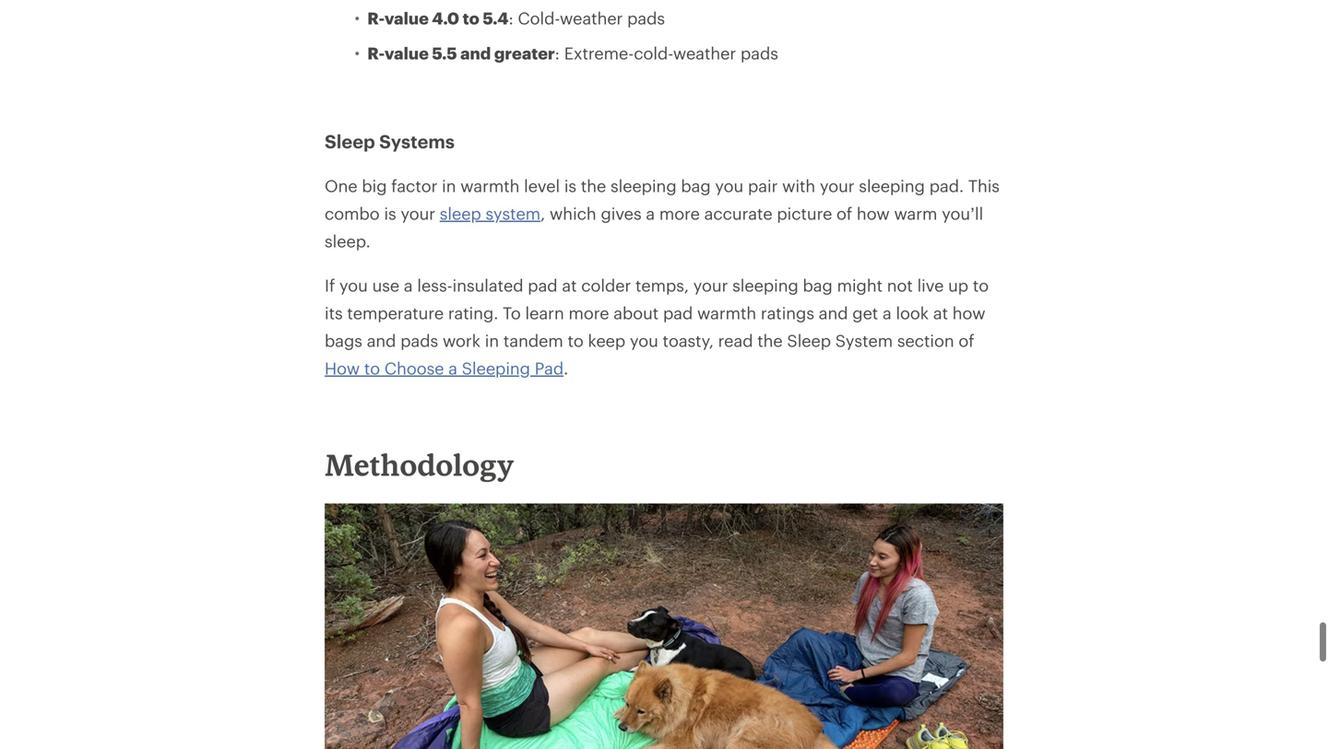 Task type: locate. For each thing, give the bounding box(es) containing it.
you down about
[[630, 331, 658, 351]]

section
[[897, 331, 954, 351]]

0 horizontal spatial at
[[562, 276, 577, 295]]

4.0
[[432, 8, 459, 28]]

: left cold-
[[509, 8, 514, 28]]

1 horizontal spatial is
[[564, 176, 577, 196]]

and
[[460, 44, 491, 63], [819, 304, 848, 323], [367, 331, 396, 351]]

1 vertical spatial :
[[555, 44, 560, 63]]

0 horizontal spatial :
[[509, 8, 514, 28]]

0 vertical spatial more
[[659, 204, 700, 223]]

1 vertical spatial r-
[[367, 44, 385, 63]]

sleep
[[440, 204, 481, 223]]

of right the picture
[[837, 204, 853, 223]]

0 vertical spatial at
[[562, 276, 577, 295]]

0 vertical spatial how
[[857, 204, 890, 223]]

bag inside one big factor in warmth level is the sleeping bag you pair with your sleeping pad. this combo is your
[[681, 176, 711, 196]]

pads
[[627, 8, 665, 28], [741, 44, 778, 63], [401, 331, 438, 351]]

1 horizontal spatial how
[[953, 304, 986, 323]]

1 horizontal spatial sleeping
[[733, 276, 799, 295]]

1 horizontal spatial the
[[758, 331, 783, 351]]

1 vertical spatial value
[[385, 44, 429, 63]]

more inside , which gives a more accurate picture of how warm you'll sleep.
[[659, 204, 700, 223]]

: down cold-
[[555, 44, 560, 63]]

to right up
[[973, 276, 989, 295]]

0 vertical spatial you
[[715, 176, 744, 196]]

0 vertical spatial bag
[[681, 176, 711, 196]]

0 horizontal spatial you
[[339, 276, 368, 295]]

not
[[887, 276, 913, 295]]

2 vertical spatial pads
[[401, 331, 438, 351]]

how
[[325, 359, 360, 378]]

the down ratings
[[758, 331, 783, 351]]

0 vertical spatial pads
[[627, 8, 665, 28]]

methodology
[[325, 448, 514, 483]]

bag
[[681, 176, 711, 196], [803, 276, 833, 295]]

you up accurate
[[715, 176, 744, 196]]

a down work
[[449, 359, 457, 378]]

2 horizontal spatial pads
[[741, 44, 778, 63]]

and left get
[[819, 304, 848, 323]]

0 horizontal spatial your
[[401, 204, 435, 223]]

rating.
[[448, 304, 498, 323]]

ratings
[[761, 304, 815, 323]]

and right 5.5 at the top left of the page
[[460, 44, 491, 63]]

0 horizontal spatial how
[[857, 204, 890, 223]]

warmth up read
[[697, 304, 757, 323]]

1 horizontal spatial weather
[[673, 44, 736, 63]]

1 vertical spatial pads
[[741, 44, 778, 63]]

use
[[372, 276, 400, 295]]

temperature
[[347, 304, 444, 323]]

your right with
[[820, 176, 855, 196]]

1 horizontal spatial bag
[[803, 276, 833, 295]]

2 value from the top
[[385, 44, 429, 63]]

to left 5.4 at the top of page
[[463, 8, 480, 28]]

0 horizontal spatial warmth
[[461, 176, 520, 196]]

1 vertical spatial sleep
[[787, 331, 831, 351]]

might
[[837, 276, 883, 295]]

0 horizontal spatial the
[[581, 176, 606, 196]]

1 r- from the top
[[367, 8, 385, 28]]

0 vertical spatial weather
[[560, 8, 623, 28]]

value for 4.0
[[385, 8, 429, 28]]

budget sleeping pad methodology image
[[325, 504, 1004, 750]]

your down "factor"
[[401, 204, 435, 223]]

0 vertical spatial your
[[820, 176, 855, 196]]

1 horizontal spatial pads
[[627, 8, 665, 28]]

pad up toasty,
[[663, 304, 693, 323]]

at left colder
[[562, 276, 577, 295]]

0 vertical spatial warmth
[[461, 176, 520, 196]]

pad
[[528, 276, 558, 295], [663, 304, 693, 323]]

2 horizontal spatial sleeping
[[859, 176, 925, 196]]

and down temperature
[[367, 331, 396, 351]]

0 horizontal spatial weather
[[560, 8, 623, 28]]

sleeping up ratings
[[733, 276, 799, 295]]

2 vertical spatial you
[[630, 331, 658, 351]]

0 vertical spatial the
[[581, 176, 606, 196]]

1 horizontal spatial :
[[555, 44, 560, 63]]

sleeping up warm
[[859, 176, 925, 196]]

1 vertical spatial is
[[384, 204, 396, 223]]

to up .
[[568, 331, 584, 351]]

0 horizontal spatial bag
[[681, 176, 711, 196]]

you'll
[[942, 204, 984, 223]]

0 vertical spatial pad
[[528, 276, 558, 295]]

1 horizontal spatial warmth
[[697, 304, 757, 323]]

1 vertical spatial more
[[569, 304, 609, 323]]

in up sleep
[[442, 176, 456, 196]]

system
[[836, 331, 893, 351]]

pad.
[[930, 176, 964, 196]]

0 horizontal spatial more
[[569, 304, 609, 323]]

sleeping
[[462, 359, 530, 378]]

your right temps, on the top
[[693, 276, 728, 295]]

1 horizontal spatial sleep
[[787, 331, 831, 351]]

more inside if you use a less-insulated pad at colder temps, your sleeping bag might not live up to its temperature rating. to learn more about pad warmth ratings and get a look at how bags and pads work in tandem to keep you toasty, read the sleep system section of how to choose a sleeping pad .
[[569, 304, 609, 323]]

1 horizontal spatial your
[[693, 276, 728, 295]]

weather
[[560, 8, 623, 28], [673, 44, 736, 63]]

at right look
[[933, 304, 948, 323]]

is up which
[[564, 176, 577, 196]]

2 vertical spatial and
[[367, 331, 396, 351]]

bag up ratings
[[803, 276, 833, 295]]

the
[[581, 176, 606, 196], [758, 331, 783, 351]]

0 vertical spatial value
[[385, 8, 429, 28]]

1 vertical spatial and
[[819, 304, 848, 323]]

your
[[820, 176, 855, 196], [401, 204, 435, 223], [693, 276, 728, 295]]

bag inside if you use a less-insulated pad at colder temps, your sleeping bag might not live up to its temperature rating. to learn more about pad warmth ratings and get a look at how bags and pads work in tandem to keep you toasty, read the sleep system section of how to choose a sleeping pad .
[[803, 276, 833, 295]]

big
[[362, 176, 387, 196]]

value left 4.0 on the left top of page
[[385, 8, 429, 28]]

2 r- from the top
[[367, 44, 385, 63]]

bag up accurate
[[681, 176, 711, 196]]

1 horizontal spatial pad
[[663, 304, 693, 323]]

1 vertical spatial warmth
[[697, 304, 757, 323]]

: for : extreme-cold-weather pads
[[555, 44, 560, 63]]

1 horizontal spatial in
[[485, 331, 499, 351]]

sleep down ratings
[[787, 331, 831, 351]]

1 horizontal spatial of
[[959, 331, 975, 351]]

5.5
[[432, 44, 457, 63]]

0 vertical spatial :
[[509, 8, 514, 28]]

0 horizontal spatial pads
[[401, 331, 438, 351]]

1 vertical spatial bag
[[803, 276, 833, 295]]

0 vertical spatial in
[[442, 176, 456, 196]]

is
[[564, 176, 577, 196], [384, 204, 396, 223]]

accurate
[[704, 204, 773, 223]]

the inside if you use a less-insulated pad at colder temps, your sleeping bag might not live up to its temperature rating. to learn more about pad warmth ratings and get a look at how bags and pads work in tandem to keep you toasty, read the sleep system section of how to choose a sleeping pad .
[[758, 331, 783, 351]]

more down colder
[[569, 304, 609, 323]]

,
[[541, 204, 545, 223]]

you
[[715, 176, 744, 196], [339, 276, 368, 295], [630, 331, 658, 351]]

a inside , which gives a more accurate picture of how warm you'll sleep.
[[646, 204, 655, 223]]

a right use
[[404, 276, 413, 295]]

value left 5.5 at the top left of the page
[[385, 44, 429, 63]]

warmth up sleep system
[[461, 176, 520, 196]]

how down up
[[953, 304, 986, 323]]

sleep system
[[440, 204, 541, 223]]

.
[[564, 359, 568, 378]]

the up which
[[581, 176, 606, 196]]

one
[[325, 176, 358, 196]]

gives
[[601, 204, 642, 223]]

warmth
[[461, 176, 520, 196], [697, 304, 757, 323]]

to
[[463, 8, 480, 28], [973, 276, 989, 295], [568, 331, 584, 351], [364, 359, 380, 378]]

in up sleeping
[[485, 331, 499, 351]]

1 vertical spatial in
[[485, 331, 499, 351]]

more right gives
[[659, 204, 700, 223]]

the inside one big factor in warmth level is the sleeping bag you pair with your sleeping pad. this combo is your
[[581, 176, 606, 196]]

pair
[[748, 176, 778, 196]]

sleep up one
[[325, 131, 375, 152]]

2 horizontal spatial you
[[715, 176, 744, 196]]

sleeping
[[611, 176, 677, 196], [859, 176, 925, 196], [733, 276, 799, 295]]

a right gives
[[646, 204, 655, 223]]

in
[[442, 176, 456, 196], [485, 331, 499, 351]]

0 vertical spatial of
[[837, 204, 853, 223]]

a
[[646, 204, 655, 223], [404, 276, 413, 295], [883, 304, 892, 323], [449, 359, 457, 378]]

r-
[[367, 8, 385, 28], [367, 44, 385, 63]]

your inside if you use a less-insulated pad at colder temps, your sleeping bag might not live up to its temperature rating. to learn more about pad warmth ratings and get a look at how bags and pads work in tandem to keep you toasty, read the sleep system section of how to choose a sleeping pad .
[[693, 276, 728, 295]]

1 vertical spatial how
[[953, 304, 986, 323]]

1 value from the top
[[385, 8, 429, 28]]

pad up learn
[[528, 276, 558, 295]]

to right how
[[364, 359, 380, 378]]

1 horizontal spatial at
[[933, 304, 948, 323]]

1 horizontal spatial more
[[659, 204, 700, 223]]

1 vertical spatial your
[[401, 204, 435, 223]]

you right if
[[339, 276, 368, 295]]

0 vertical spatial and
[[460, 44, 491, 63]]

1 vertical spatial at
[[933, 304, 948, 323]]

how
[[857, 204, 890, 223], [953, 304, 986, 323]]

2 vertical spatial your
[[693, 276, 728, 295]]

sleep
[[325, 131, 375, 152], [787, 331, 831, 351]]

1 vertical spatial of
[[959, 331, 975, 351]]

how left warm
[[857, 204, 890, 223]]

one big factor in warmth level is the sleeping bag you pair with your sleeping pad. this combo is your
[[325, 176, 1000, 223]]

0 vertical spatial sleep
[[325, 131, 375, 152]]

sleeping inside if you use a less-insulated pad at colder temps, your sleeping bag might not live up to its temperature rating. to learn more about pad warmth ratings and get a look at how bags and pads work in tandem to keep you toasty, read the sleep system section of how to choose a sleeping pad .
[[733, 276, 799, 295]]

is down big
[[384, 204, 396, 223]]

0 vertical spatial r-
[[367, 8, 385, 28]]

:
[[509, 8, 514, 28], [555, 44, 560, 63]]

to
[[503, 304, 521, 323]]

more
[[659, 204, 700, 223], [569, 304, 609, 323]]

1 vertical spatial the
[[758, 331, 783, 351]]

its
[[325, 304, 343, 323]]

extreme-
[[564, 44, 634, 63]]

at
[[562, 276, 577, 295], [933, 304, 948, 323]]

value
[[385, 8, 429, 28], [385, 44, 429, 63]]

0 horizontal spatial of
[[837, 204, 853, 223]]

sleeping up gives
[[611, 176, 677, 196]]

1 vertical spatial you
[[339, 276, 368, 295]]

r- left 4.0 on the left top of page
[[367, 8, 385, 28]]

of right section on the top right
[[959, 331, 975, 351]]

of
[[837, 204, 853, 223], [959, 331, 975, 351]]

1 vertical spatial pad
[[663, 304, 693, 323]]

warm
[[894, 204, 938, 223]]

temps,
[[636, 276, 689, 295]]

0 horizontal spatial in
[[442, 176, 456, 196]]

r- left 5.5 at the top left of the page
[[367, 44, 385, 63]]



Task type: vqa. For each thing, say whether or not it's contained in the screenshot.
How to Choose a Sleeping Pad link
yes



Task type: describe. For each thing, give the bounding box(es) containing it.
combo
[[325, 204, 380, 223]]

warmth inside if you use a less-insulated pad at colder temps, your sleeping bag might not live up to its temperature rating. to learn more about pad warmth ratings and get a look at how bags and pads work in tandem to keep you toasty, read the sleep system section of how to choose a sleeping pad .
[[697, 304, 757, 323]]

toasty,
[[663, 331, 714, 351]]

read
[[718, 331, 753, 351]]

factor
[[391, 176, 438, 196]]

which
[[550, 204, 597, 223]]

sleep systems
[[325, 131, 455, 152]]

less-
[[417, 276, 453, 295]]

how inside if you use a less-insulated pad at colder temps, your sleeping bag might not live up to its temperature rating. to learn more about pad warmth ratings and get a look at how bags and pads work in tandem to keep you toasty, read the sleep system section of how to choose a sleeping pad .
[[953, 304, 986, 323]]

greater
[[494, 44, 555, 63]]

learn
[[525, 304, 564, 323]]

choose
[[385, 359, 444, 378]]

in inside if you use a less-insulated pad at colder temps, your sleeping bag might not live up to its temperature rating. to learn more about pad warmth ratings and get a look at how bags and pads work in tandem to keep you toasty, read the sleep system section of how to choose a sleeping pad .
[[485, 331, 499, 351]]

about
[[614, 304, 659, 323]]

: for : cold-weather pads
[[509, 8, 514, 28]]

a right get
[[883, 304, 892, 323]]

cold-
[[518, 8, 560, 28]]

with
[[782, 176, 816, 196]]

warmth inside one big factor in warmth level is the sleeping bag you pair with your sleeping pad. this combo is your
[[461, 176, 520, 196]]

keep
[[588, 331, 626, 351]]

1 horizontal spatial you
[[630, 331, 658, 351]]

insulated
[[453, 276, 524, 295]]

2 horizontal spatial your
[[820, 176, 855, 196]]

sleep.
[[325, 232, 371, 251]]

r- for r-value 4.0 to 5.4 : cold-weather pads
[[367, 8, 385, 28]]

you inside one big factor in warmth level is the sleeping bag you pair with your sleeping pad. this combo is your
[[715, 176, 744, 196]]

colder
[[581, 276, 631, 295]]

live
[[917, 276, 944, 295]]

bags
[[325, 331, 362, 351]]

systems
[[379, 131, 455, 152]]

r-value 4.0 to 5.4 : cold-weather pads
[[367, 8, 665, 28]]

r-value 5.5 and greater : extreme-cold-weather pads
[[367, 44, 778, 63]]

0 horizontal spatial pad
[[528, 276, 558, 295]]

level
[[524, 176, 560, 196]]

cold-
[[634, 44, 673, 63]]

of inside if you use a less-insulated pad at colder temps, your sleeping bag might not live up to its temperature rating. to learn more about pad warmth ratings and get a look at how bags and pads work in tandem to keep you toasty, read the sleep system section of how to choose a sleeping pad .
[[959, 331, 975, 351]]

r- for r-value 5.5 and greater : extreme-cold-weather pads
[[367, 44, 385, 63]]

up
[[948, 276, 969, 295]]

system
[[486, 204, 541, 223]]

sleep system link
[[440, 204, 541, 223]]

1 vertical spatial weather
[[673, 44, 736, 63]]

how inside , which gives a more accurate picture of how warm you'll sleep.
[[857, 204, 890, 223]]

pad
[[535, 359, 564, 378]]

2 horizontal spatial and
[[819, 304, 848, 323]]

if
[[325, 276, 335, 295]]

value for 5.5
[[385, 44, 429, 63]]

if you use a less-insulated pad at colder temps, your sleeping bag might not live up to its temperature rating. to learn more about pad warmth ratings and get a look at how bags and pads work in tandem to keep you toasty, read the sleep system section of how to choose a sleeping pad .
[[325, 276, 989, 378]]

how to choose a sleeping pad link
[[325, 359, 564, 378]]

1 horizontal spatial and
[[460, 44, 491, 63]]

get
[[853, 304, 878, 323]]

5.4
[[483, 8, 509, 28]]

picture
[[777, 204, 832, 223]]

tandem
[[504, 331, 563, 351]]

this
[[968, 176, 1000, 196]]

0 horizontal spatial is
[[384, 204, 396, 223]]

work
[[443, 331, 481, 351]]

0 horizontal spatial and
[[367, 331, 396, 351]]

0 horizontal spatial sleep
[[325, 131, 375, 152]]

in inside one big factor in warmth level is the sleeping bag you pair with your sleeping pad. this combo is your
[[442, 176, 456, 196]]

, which gives a more accurate picture of how warm you'll sleep.
[[325, 204, 984, 251]]

0 horizontal spatial sleeping
[[611, 176, 677, 196]]

of inside , which gives a more accurate picture of how warm you'll sleep.
[[837, 204, 853, 223]]

pads inside if you use a less-insulated pad at colder temps, your sleeping bag might not live up to its temperature rating. to learn more about pad warmth ratings and get a look at how bags and pads work in tandem to keep you toasty, read the sleep system section of how to choose a sleeping pad .
[[401, 331, 438, 351]]

sleep inside if you use a less-insulated pad at colder temps, your sleeping bag might not live up to its temperature rating. to learn more about pad warmth ratings and get a look at how bags and pads work in tandem to keep you toasty, read the sleep system section of how to choose a sleeping pad .
[[787, 331, 831, 351]]

look
[[896, 304, 929, 323]]

0 vertical spatial is
[[564, 176, 577, 196]]



